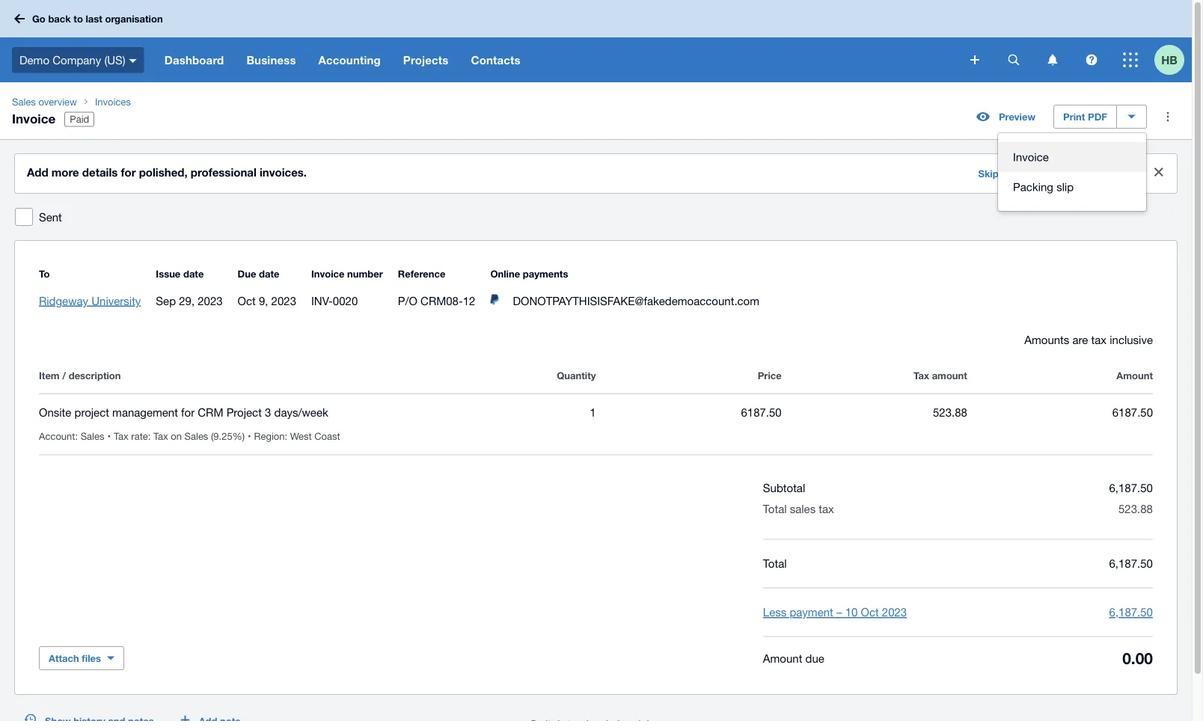 Task type: locate. For each thing, give the bounding box(es) containing it.
1 horizontal spatial tax
[[153, 430, 168, 442]]

preview
[[999, 111, 1036, 122]]

oct left "9,"
[[238, 294, 256, 307]]

sep
[[156, 294, 176, 307]]

date right issue
[[183, 268, 204, 279]]

onsite
[[39, 406, 71, 419]]

1 horizontal spatial tax
[[1091, 333, 1107, 346]]

tax for tax amount
[[914, 370, 929, 381]]

0 vertical spatial tax
[[1091, 333, 1107, 346]]

inclusive
[[1110, 333, 1153, 346]]

svg image right (us)
[[129, 59, 137, 63]]

sales overview link
[[6, 94, 83, 109]]

0 horizontal spatial add
[[27, 165, 48, 179]]

add inside 'add details' button
[[1070, 168, 1089, 179]]

0 horizontal spatial sales
[[12, 96, 36, 107]]

1 horizontal spatial amount
[[1117, 370, 1153, 381]]

sales right on
[[185, 430, 208, 442]]

table
[[39, 349, 1153, 455]]

1 vertical spatial total
[[763, 557, 787, 570]]

list box
[[998, 133, 1146, 211]]

for left polished,
[[121, 165, 136, 179]]

amount left due
[[763, 652, 802, 665]]

crm08-
[[421, 294, 463, 307]]

amount for amount due
[[763, 652, 802, 665]]

invoice down sales overview link
[[12, 111, 56, 126]]

polished,
[[139, 165, 188, 179]]

0 vertical spatial amount
[[1117, 370, 1153, 381]]

row up 1
[[39, 367, 1153, 394]]

invoice
[[12, 111, 56, 126], [1013, 150, 1049, 163], [311, 268, 345, 279]]

2 horizontal spatial :
[[285, 430, 287, 442]]

for
[[121, 165, 136, 179], [1001, 168, 1014, 179], [181, 406, 195, 419]]

attach files button
[[39, 646, 124, 670]]

number
[[347, 268, 383, 279]]

issue date
[[156, 268, 204, 279]]

1 : from the left
[[75, 430, 78, 442]]

1 horizontal spatial oct
[[861, 606, 879, 619]]

tax for sales
[[819, 502, 834, 516]]

0 horizontal spatial date
[[183, 268, 204, 279]]

add details
[[1070, 168, 1122, 179]]

oct right 10
[[861, 606, 879, 619]]

2 cell from the left
[[114, 430, 254, 442]]

invoice up now
[[1013, 150, 1049, 163]]

sales left overview
[[12, 96, 36, 107]]

2 horizontal spatial for
[[1001, 168, 1014, 179]]

svg image inside the demo company (us) popup button
[[129, 59, 137, 63]]

0 vertical spatial 523.88
[[933, 406, 967, 419]]

0 horizontal spatial 2023
[[198, 294, 223, 307]]

sep 29, 2023
[[156, 294, 223, 307]]

0 horizontal spatial 523.88
[[933, 406, 967, 419]]

ridgeway university
[[39, 294, 141, 307]]

1 vertical spatial 6,187.50
[[1109, 557, 1153, 570]]

1 horizontal spatial sales
[[81, 430, 104, 442]]

29,
[[179, 294, 195, 307]]

group
[[998, 133, 1146, 211]]

skip for now
[[978, 168, 1037, 179]]

sent
[[39, 210, 62, 223]]

svg image up the preview at top
[[1008, 54, 1019, 65]]

for left now
[[1001, 168, 1014, 179]]

2 6,187.50 from the top
[[1109, 557, 1153, 570]]

0 horizontal spatial 6187.50 cell
[[596, 403, 782, 421]]

add left more
[[27, 165, 48, 179]]

project
[[226, 406, 262, 419]]

total up less
[[763, 557, 787, 570]]

0 vertical spatial oct
[[238, 294, 256, 307]]

(us)
[[104, 53, 125, 66]]

6187.50 down the inclusive
[[1112, 406, 1153, 419]]

to
[[74, 13, 83, 25]]

2023 for sep 29, 2023
[[198, 294, 223, 307]]

0 horizontal spatial oct
[[238, 294, 256, 307]]

2023
[[198, 294, 223, 307], [271, 294, 296, 307], [882, 606, 907, 619]]

online payments
[[490, 268, 568, 279]]

navigation
[[153, 37, 960, 82]]

1 horizontal spatial 2023
[[271, 294, 296, 307]]

1 horizontal spatial add
[[1070, 168, 1089, 179]]

item / description
[[39, 370, 121, 381]]

management
[[112, 406, 178, 419]]

quantity column header
[[410, 367, 596, 385]]

oct
[[238, 294, 256, 307], [861, 606, 879, 619]]

2 vertical spatial 6,187.50
[[1109, 606, 1153, 619]]

1 6,187.50 from the top
[[1109, 481, 1153, 495]]

for left crm
[[181, 406, 195, 419]]

project
[[74, 406, 109, 419]]

1 vertical spatial 523.88
[[1119, 502, 1153, 516]]

1 vertical spatial oct
[[861, 606, 879, 619]]

:
[[75, 430, 78, 442], [148, 430, 151, 442], [285, 430, 287, 442]]

less
[[763, 606, 787, 619]]

0 horizontal spatial tax
[[819, 502, 834, 516]]

1 cell from the left
[[39, 430, 114, 442]]

0.00
[[1122, 649, 1153, 667]]

1 total from the top
[[763, 502, 787, 516]]

0 vertical spatial total
[[763, 502, 787, 516]]

add more details for polished, professional invoices. status
[[15, 154, 1177, 193]]

row
[[39, 367, 1153, 394], [39, 394, 1153, 455]]

1 horizontal spatial svg image
[[1048, 54, 1058, 65]]

banner
[[0, 0, 1192, 82]]

1 horizontal spatial invoice
[[311, 268, 345, 279]]

university
[[91, 294, 141, 307]]

0 horizontal spatial for
[[121, 165, 136, 179]]

attach files
[[49, 652, 101, 664]]

: down project
[[75, 430, 78, 442]]

6187.50 down price
[[741, 406, 782, 419]]

0 horizontal spatial :
[[75, 430, 78, 442]]

svg image left go
[[14, 14, 25, 24]]

go
[[32, 13, 46, 25]]

company
[[53, 53, 101, 66]]

tax left rate
[[114, 430, 128, 442]]

cell containing tax rate
[[114, 430, 254, 442]]

1 cell
[[410, 403, 596, 421]]

svg image up "preview" button at top right
[[970, 55, 979, 64]]

add up slip
[[1070, 168, 1089, 179]]

tax left on
[[153, 430, 168, 442]]

tax right are at the right top of page
[[1091, 333, 1107, 346]]

hb button
[[1155, 37, 1192, 82]]

more invoice options image
[[1153, 102, 1183, 132]]

hb
[[1161, 53, 1178, 67]]

row down quantity
[[39, 394, 1153, 455]]

1 vertical spatial amount
[[763, 652, 802, 665]]

amount column header
[[967, 367, 1153, 385]]

cell down project
[[39, 430, 114, 442]]

svg image left hb at the right top of the page
[[1123, 52, 1138, 67]]

west
[[290, 430, 312, 442]]

tax left 'amount'
[[914, 370, 929, 381]]

date for 29,
[[183, 268, 204, 279]]

1 horizontal spatial for
[[181, 406, 195, 419]]

skip for now button
[[969, 162, 1046, 186]]

2 row from the top
[[39, 394, 1153, 455]]

1 horizontal spatial 6187.50
[[1112, 406, 1153, 419]]

sales down project
[[81, 430, 104, 442]]

6187.50 cell down price column header
[[596, 403, 782, 421]]

1 horizontal spatial date
[[259, 268, 279, 279]]

now
[[1017, 168, 1037, 179]]

2 total from the top
[[763, 557, 787, 570]]

cell containing region
[[254, 430, 346, 442]]

last
[[86, 13, 102, 25]]

0 horizontal spatial invoice
[[12, 111, 56, 126]]

6,187.50
[[1109, 481, 1153, 495], [1109, 557, 1153, 570], [1109, 606, 1153, 619]]

cell down 'onsite project management for crm project 3 days/week'
[[114, 430, 254, 442]]

date right due
[[259, 268, 279, 279]]

cell
[[39, 430, 114, 442], [114, 430, 254, 442], [254, 430, 346, 442]]

: down management
[[148, 430, 151, 442]]

issue
[[156, 268, 181, 279]]

1 vertical spatial row
[[39, 394, 1153, 455]]

tax
[[914, 370, 929, 381], [114, 430, 128, 442], [153, 430, 168, 442]]

add for add details
[[1070, 168, 1089, 179]]

navigation containing dashboard
[[153, 37, 960, 82]]

2 : from the left
[[148, 430, 151, 442]]

navigation inside banner
[[153, 37, 960, 82]]

2 6187.50 cell from the left
[[967, 403, 1153, 421]]

0 horizontal spatial 6187.50
[[741, 406, 782, 419]]

dashboard
[[164, 53, 224, 67]]

amount for amount
[[1117, 370, 1153, 381]]

total down subtotal at the bottom right of page
[[763, 502, 787, 516]]

2 horizontal spatial sales
[[185, 430, 208, 442]]

pdf
[[1088, 111, 1107, 122]]

2023 right 10
[[882, 606, 907, 619]]

rate
[[131, 430, 148, 442]]

3 cell from the left
[[254, 430, 346, 442]]

add for add more details for polished, professional invoices.
[[27, 165, 48, 179]]

account
[[39, 430, 75, 442]]

svg image
[[1123, 52, 1138, 67], [1048, 54, 1058, 65], [970, 55, 979, 64]]

add more details for polished, professional invoices.
[[27, 165, 307, 179]]

tax
[[1091, 333, 1107, 346], [819, 502, 834, 516]]

1 row from the top
[[39, 367, 1153, 394]]

2 horizontal spatial tax
[[914, 370, 929, 381]]

523.88 inside cell
[[933, 406, 967, 419]]

svg image up print pdf button
[[1048, 54, 1058, 65]]

invoice up "inv-"
[[311, 268, 345, 279]]

0 vertical spatial 6,187.50
[[1109, 481, 1153, 495]]

1 vertical spatial tax
[[819, 502, 834, 516]]

amount
[[1117, 370, 1153, 381], [763, 652, 802, 665]]

2 horizontal spatial invoice
[[1013, 150, 1049, 163]]

10
[[845, 606, 858, 619]]

total for total
[[763, 557, 787, 570]]

6187.50 cell
[[596, 403, 782, 421], [967, 403, 1153, 421]]

6187.50 cell down amount column header
[[967, 403, 1153, 421]]

3 : from the left
[[285, 430, 287, 442]]

dashboard link
[[153, 37, 235, 82]]

projects
[[403, 53, 449, 67]]

0 horizontal spatial tax
[[114, 430, 128, 442]]

for inside cell
[[181, 406, 195, 419]]

amount down the inclusive
[[1117, 370, 1153, 381]]

total
[[763, 502, 787, 516], [763, 557, 787, 570]]

payment
[[790, 606, 833, 619]]

invoices
[[95, 96, 131, 107]]

1 vertical spatial invoice
[[1013, 150, 1049, 163]]

amount inside column header
[[1117, 370, 1153, 381]]

1 horizontal spatial 523.88
[[1119, 502, 1153, 516]]

2023 right '29,'
[[198, 294, 223, 307]]

2023 right "9,"
[[271, 294, 296, 307]]

cell down days/week
[[254, 430, 346, 442]]

1 date from the left
[[183, 268, 204, 279]]

sales overview
[[12, 96, 77, 107]]

1 horizontal spatial 6187.50 cell
[[967, 403, 1153, 421]]

tax inside column header
[[914, 370, 929, 381]]

1 horizontal spatial :
[[148, 430, 151, 442]]

2 date from the left
[[259, 268, 279, 279]]

6,187.50 for subtotal
[[1109, 481, 1153, 495]]

1 horizontal spatial details
[[1092, 168, 1122, 179]]

0 horizontal spatial amount
[[763, 652, 802, 665]]

tax amount
[[914, 370, 967, 381]]

less payment – 10 oct 2023
[[763, 606, 907, 619]]

svg image
[[14, 14, 25, 24], [1008, 54, 1019, 65], [1086, 54, 1097, 65], [129, 59, 137, 63]]

1 6187.50 from the left
[[741, 406, 782, 419]]

1 6187.50 cell from the left
[[596, 403, 782, 421]]

tax right "sales"
[[819, 502, 834, 516]]

0 horizontal spatial svg image
[[970, 55, 979, 64]]

tax amount column header
[[782, 367, 967, 385]]

: left west
[[285, 430, 287, 442]]

ridgeway
[[39, 294, 88, 307]]

0 vertical spatial row
[[39, 367, 1153, 394]]



Task type: describe. For each thing, give the bounding box(es) containing it.
inv-
[[311, 294, 333, 307]]

: for account
[[75, 430, 78, 442]]

quantity
[[557, 370, 596, 381]]

subtotal
[[763, 481, 805, 495]]

amounts
[[1025, 333, 1069, 346]]

tax for tax rate : tax on sales (9.25%)
[[114, 430, 128, 442]]

invoice button
[[998, 142, 1146, 172]]

9,
[[259, 294, 268, 307]]

accounting
[[318, 53, 381, 67]]

1
[[590, 406, 596, 419]]

12
[[463, 294, 475, 307]]

row containing item / description
[[39, 367, 1153, 394]]

item
[[39, 370, 60, 381]]

3 6,187.50 from the top
[[1109, 606, 1153, 619]]

sales
[[790, 502, 816, 516]]

2 vertical spatial invoice
[[311, 268, 345, 279]]

cell containing account
[[39, 430, 114, 442]]

packing slip button
[[998, 172, 1146, 202]]

0 vertical spatial invoice
[[12, 111, 56, 126]]

/
[[62, 370, 66, 381]]

preview button
[[967, 105, 1045, 129]]

projects button
[[392, 37, 460, 82]]

on
[[171, 430, 182, 442]]

total for total sales tax
[[763, 502, 787, 516]]

reference
[[398, 268, 445, 279]]

: for region
[[285, 430, 287, 442]]

demo company (us)
[[19, 53, 125, 66]]

slip
[[1057, 180, 1074, 193]]

more
[[51, 165, 79, 179]]

description
[[69, 370, 121, 381]]

to
[[39, 268, 50, 279]]

row containing onsite project management for crm project 3 days/week
[[39, 394, 1153, 455]]

for inside button
[[1001, 168, 1014, 179]]

print
[[1063, 111, 1085, 122]]

due date
[[238, 268, 279, 279]]

svg image inside "go back to last organisation" link
[[14, 14, 25, 24]]

region
[[254, 430, 285, 442]]

invoice inside button
[[1013, 150, 1049, 163]]

add details button
[[1061, 160, 1132, 187]]

amounts are tax inclusive
[[1025, 333, 1153, 346]]

close image
[[1144, 157, 1174, 187]]

tax rate : tax on sales (9.25%)
[[114, 430, 245, 442]]

contacts
[[471, 53, 520, 67]]

(9.25%)
[[211, 430, 245, 442]]

6,187.50 link
[[1109, 606, 1153, 619]]

0 horizontal spatial details
[[82, 165, 118, 179]]

professional
[[191, 165, 257, 179]]

group containing invoice
[[998, 133, 1146, 211]]

are
[[1073, 333, 1088, 346]]

ridgeway university link
[[39, 294, 141, 307]]

invoices.
[[260, 165, 307, 179]]

business
[[246, 53, 296, 67]]

tax for are
[[1091, 333, 1107, 346]]

3
[[265, 406, 271, 419]]

price
[[758, 370, 782, 381]]

demo company (us) button
[[0, 37, 153, 82]]

details inside 'add details' button
[[1092, 168, 1122, 179]]

days/week
[[274, 406, 328, 419]]

price column header
[[596, 367, 782, 385]]

amount
[[932, 370, 967, 381]]

donotpaythisisfake@fakedemoaccount.com
[[513, 294, 759, 307]]

paid
[[70, 113, 89, 125]]

6,187.50 for total
[[1109, 557, 1153, 570]]

p/o
[[398, 294, 417, 307]]

region : west coast
[[254, 430, 340, 442]]

–
[[836, 606, 842, 619]]

onsite project management for crm project 3 days/week
[[39, 406, 328, 419]]

payments
[[523, 268, 568, 279]]

for for onsite project management for crm project 3 days/week
[[181, 406, 195, 419]]

523.88 cell
[[782, 403, 967, 421]]

amount due
[[763, 652, 824, 665]]

online
[[490, 268, 520, 279]]

table containing onsite project management for crm project 3 days/week
[[39, 349, 1153, 455]]

total sales tax
[[763, 502, 834, 516]]

onsite project management for crm project 3 days/week cell
[[39, 403, 410, 421]]

p/o crm08-12
[[398, 294, 475, 307]]

skip
[[978, 168, 999, 179]]

invoice number
[[311, 268, 383, 279]]

files
[[82, 652, 101, 664]]

packing slip
[[1013, 180, 1074, 193]]

item / description column header
[[39, 367, 410, 385]]

contacts button
[[460, 37, 532, 82]]

business button
[[235, 37, 307, 82]]

attach
[[49, 652, 79, 664]]

date for 9,
[[259, 268, 279, 279]]

inv-0020
[[311, 294, 358, 307]]

2 horizontal spatial svg image
[[1123, 52, 1138, 67]]

for for add more details for polished, professional invoices.
[[121, 165, 136, 179]]

print pdf
[[1063, 111, 1107, 122]]

demo
[[19, 53, 49, 66]]

go back to last organisation link
[[9, 5, 172, 32]]

overview
[[38, 96, 77, 107]]

invoices link
[[89, 94, 137, 109]]

crm
[[198, 406, 223, 419]]

list box containing invoice
[[998, 133, 1146, 211]]

banner containing dashboard
[[0, 0, 1192, 82]]

2 horizontal spatial 2023
[[882, 606, 907, 619]]

due
[[805, 652, 824, 665]]

account : sales
[[39, 430, 104, 442]]

oct 9, 2023
[[238, 294, 296, 307]]

back
[[48, 13, 71, 25]]

svg image up pdf
[[1086, 54, 1097, 65]]

print pdf button
[[1053, 105, 1117, 129]]

2 6187.50 from the left
[[1112, 406, 1153, 419]]

2023 for oct 9, 2023
[[271, 294, 296, 307]]



Task type: vqa. For each thing, say whether or not it's contained in the screenshot.
14
no



